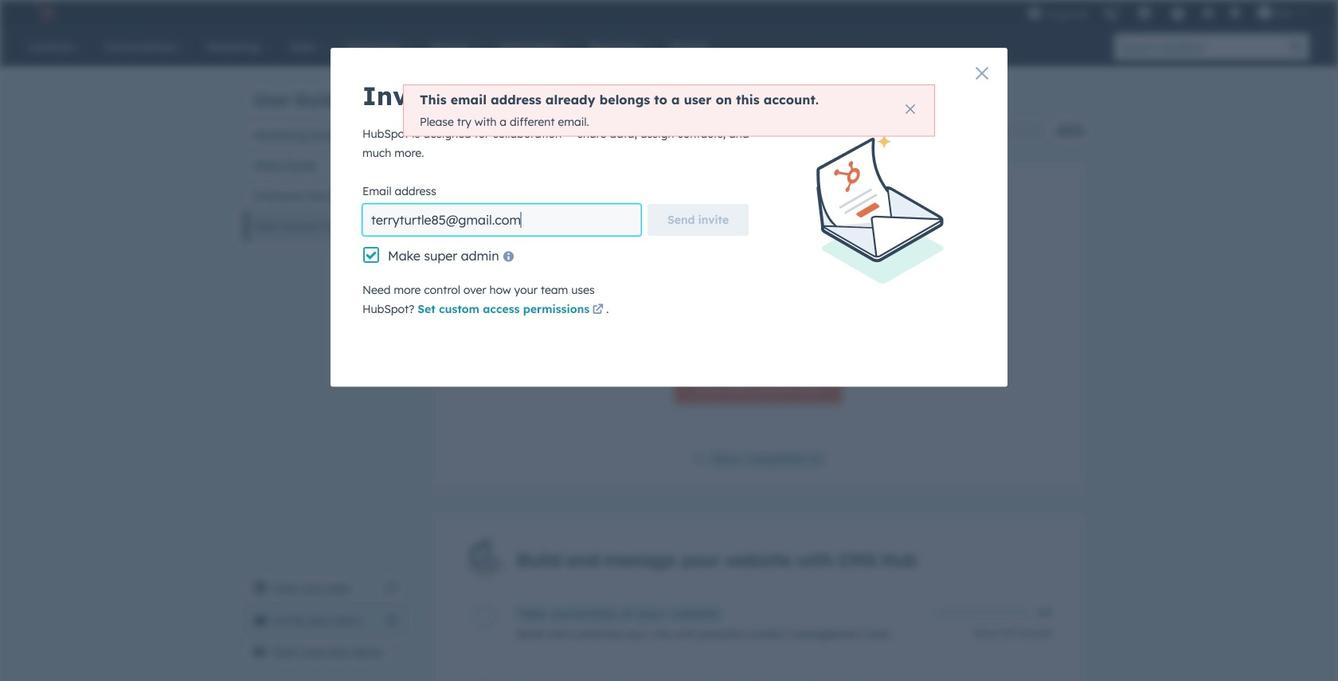 Task type: vqa. For each thing, say whether or not it's contained in the screenshot.
"alert"
yes



Task type: locate. For each thing, give the bounding box(es) containing it.
close image
[[976, 67, 989, 80], [906, 104, 915, 114]]

0 vertical spatial link opens in a new window image
[[593, 305, 604, 316]]

link opens in a new window image
[[593, 305, 604, 316], [386, 579, 398, 598]]

0 horizontal spatial link opens in a new window image
[[386, 583, 398, 594]]

menu
[[1020, 0, 1319, 25]]

alert
[[403, 84, 935, 137]]

0 horizontal spatial close image
[[906, 104, 915, 114]]

dialog
[[331, 48, 1008, 387]]

1 vertical spatial close image
[[906, 104, 915, 114]]

progress bar
[[433, 123, 708, 139]]

marketplaces image
[[1138, 7, 1152, 22]]

Enter email email field
[[362, 204, 641, 236]]

1 horizontal spatial link opens in a new window image
[[593, 301, 604, 320]]

link opens in a new window image
[[593, 301, 604, 320], [386, 583, 398, 594]]

0 horizontal spatial link opens in a new window image
[[386, 579, 398, 598]]

0 vertical spatial close image
[[976, 67, 989, 80]]



Task type: describe. For each thing, give the bounding box(es) containing it.
0 vertical spatial link opens in a new window image
[[593, 301, 604, 320]]

1 vertical spatial link opens in a new window image
[[386, 579, 398, 598]]

1 horizontal spatial link opens in a new window image
[[593, 305, 604, 316]]

user guides element
[[245, 69, 407, 241]]

gary orlando image
[[1258, 6, 1272, 20]]

1 vertical spatial link opens in a new window image
[[386, 583, 398, 594]]

1 horizontal spatial close image
[[976, 67, 989, 80]]

Search HubSpot search field
[[1115, 33, 1283, 61]]



